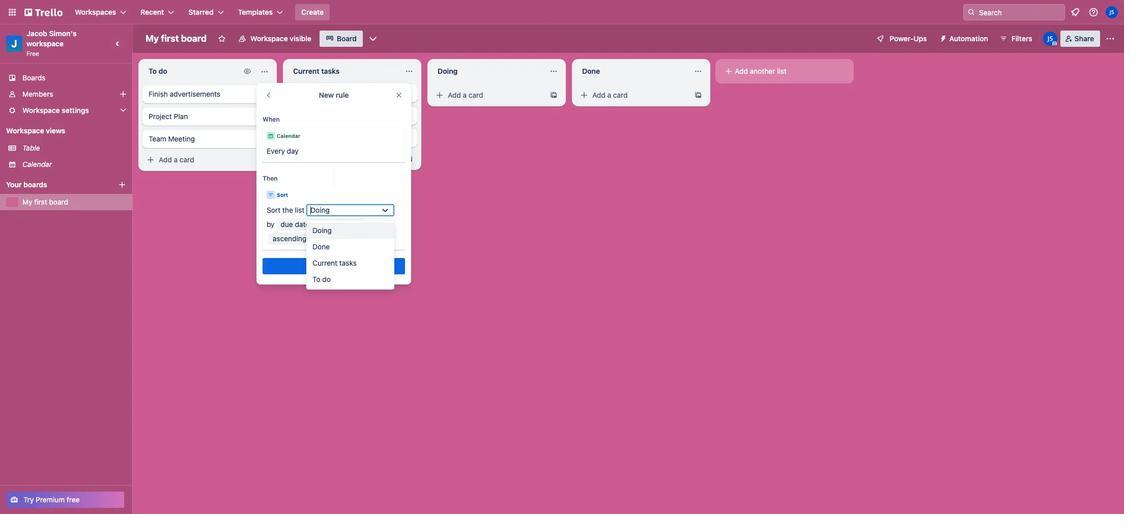Task type: describe. For each thing, give the bounding box(es) containing it.
when
[[263, 116, 280, 123]]

Done text field
[[576, 63, 688, 79]]

boards link
[[0, 70, 132, 86]]

To do text field
[[143, 63, 238, 79]]

new
[[319, 91, 334, 99]]

board
[[337, 34, 357, 43]]

power-
[[890, 34, 914, 43]]

0 horizontal spatial board
[[49, 198, 68, 206]]

project plan link
[[143, 107, 273, 126]]

a down doing text box
[[463, 91, 467, 99]]

workspace navigation collapse icon image
[[111, 37, 125, 51]]

add down done text box
[[593, 91, 606, 99]]

workspaces button
[[69, 4, 132, 20]]

Search field
[[976, 5, 1065, 20]]

boards
[[23, 180, 47, 189]]

tasks
[[340, 259, 357, 267]]

try premium free button
[[6, 492, 124, 508]]

automation
[[950, 34, 989, 43]]

workspace
[[26, 39, 64, 48]]

new rule
[[319, 91, 349, 99]]

to
[[313, 275, 321, 284]]

ups
[[914, 34, 927, 43]]

team meeting link for current tasks text box
[[287, 129, 417, 147]]

filters button
[[997, 31, 1036, 47]]

advertisements for to do text field
[[170, 90, 220, 98]]

add new rule
[[312, 262, 356, 270]]

plan
[[174, 112, 188, 121]]

jacob simon's workspace link
[[26, 29, 79, 48]]

rule inside button
[[343, 262, 356, 270]]

add left another
[[735, 67, 748, 75]]

a down the plan
[[174, 155, 178, 164]]

your boards with 1 items element
[[6, 179, 103, 191]]

simon's
[[49, 29, 77, 38]]

1 vertical spatial calendar
[[22, 160, 52, 169]]

your
[[6, 180, 22, 189]]

workspace settings
[[22, 106, 89, 115]]

advertisements for current tasks text box
[[314, 89, 365, 97]]

card down the plan
[[180, 155, 194, 164]]

table link
[[22, 143, 126, 153]]

0 notifications image
[[1070, 6, 1082, 18]]

workspace settings button
[[0, 102, 132, 119]]

share button
[[1061, 31, 1101, 47]]

sort the list
[[267, 206, 305, 214]]

power-ups button
[[870, 31, 933, 47]]

power-ups
[[890, 34, 927, 43]]

1 vertical spatial doing
[[313, 226, 332, 235]]

calendar link
[[22, 159, 126, 170]]

team for to do text field
[[149, 134, 166, 143]]

1 vertical spatial first
[[34, 198, 47, 206]]

share
[[1075, 34, 1095, 43]]

this member is an admin of this board. image
[[1053, 41, 1057, 46]]

to do
[[313, 275, 331, 284]]

finish advertisements for finish advertisements link for to do text field
[[149, 90, 220, 98]]

add new rule button
[[263, 258, 405, 274]]

project plan
[[149, 112, 188, 121]]

ascending
[[273, 234, 307, 243]]

due
[[281, 220, 293, 229]]

another
[[750, 67, 776, 75]]

Current tasks text field
[[287, 63, 399, 79]]

search image
[[968, 8, 976, 16]]

add a card down the plan
[[159, 155, 194, 164]]

sort for sort the list
[[267, 206, 281, 214]]

add a card down done text box
[[593, 91, 628, 99]]

try
[[23, 495, 34, 504]]

the
[[283, 206, 293, 214]]

settings
[[62, 106, 89, 115]]

project
[[149, 112, 172, 121]]

add down doing text box
[[448, 91, 461, 99]]

workspace for workspace visible
[[251, 34, 288, 43]]

a right day
[[318, 154, 322, 163]]

every day
[[267, 147, 299, 155]]

workspace views
[[6, 126, 65, 135]]

boards
[[22, 73, 45, 82]]

workspace visible button
[[232, 31, 318, 47]]

0 horizontal spatial my first board
[[22, 198, 68, 206]]

your boards
[[6, 180, 47, 189]]

back to home image
[[24, 4, 63, 20]]

add another list
[[735, 67, 787, 75]]

my inside board name text box
[[146, 33, 159, 44]]

list for sort the list
[[295, 206, 305, 214]]

recent button
[[134, 4, 180, 20]]

star or unstar board image
[[218, 35, 226, 43]]

members link
[[0, 86, 132, 102]]

finish for current tasks text box
[[293, 89, 312, 97]]

show menu image
[[1106, 34, 1116, 44]]

workspace for workspace settings
[[22, 106, 60, 115]]

jacob
[[26, 29, 47, 38]]

create from template… image for the team meeting link related to to do text field
[[261, 156, 269, 164]]

finish advertisements for finish advertisements link corresponding to current tasks text box
[[293, 89, 365, 97]]

templates
[[238, 8, 273, 16]]

add down project plan
[[159, 155, 172, 164]]

by
[[267, 220, 275, 229]]

board inside text box
[[181, 33, 207, 44]]

add a card down doing text box
[[448, 91, 483, 99]]



Task type: locate. For each thing, give the bounding box(es) containing it.
0 horizontal spatial first
[[34, 198, 47, 206]]

Doing text field
[[432, 63, 544, 79]]

my
[[146, 33, 159, 44], [22, 198, 32, 206]]

card down done text box
[[613, 91, 628, 99]]

first down boards
[[34, 198, 47, 206]]

meeting down new on the left top
[[313, 133, 340, 142]]

do
[[322, 275, 331, 284]]

0 vertical spatial workspace
[[251, 34, 288, 43]]

1 horizontal spatial calendar
[[277, 133, 300, 139]]

1 horizontal spatial sm image
[[290, 154, 300, 164]]

team meeting for the team meeting link associated with current tasks text box
[[293, 133, 340, 142]]

views
[[46, 126, 65, 135]]

first down 'recent' dropdown button
[[161, 33, 179, 44]]

jacob simon (jacobsimon16) image right filters
[[1043, 32, 1058, 46]]

0 vertical spatial board
[[181, 33, 207, 44]]

0 horizontal spatial create from template… image
[[261, 156, 269, 164]]

jacob simon's workspace free
[[26, 29, 79, 58]]

create button
[[295, 4, 330, 20]]

0 horizontal spatial list
[[295, 206, 305, 214]]

0 horizontal spatial finish
[[149, 90, 168, 98]]

meeting for the team meeting link associated with current tasks text box
[[313, 133, 340, 142]]

calendar
[[277, 133, 300, 139], [22, 160, 52, 169]]

add right day
[[303, 154, 317, 163]]

new
[[327, 262, 341, 270]]

then
[[263, 175, 278, 182]]

workspaces
[[75, 8, 116, 16]]

my first board down your boards with 1 items element
[[22, 198, 68, 206]]

Board name text field
[[141, 31, 212, 47]]

first
[[161, 33, 179, 44], [34, 198, 47, 206]]

my first board inside board name text box
[[146, 33, 207, 44]]

starred button
[[182, 4, 230, 20]]

doing up done on the top of the page
[[313, 226, 332, 235]]

1 horizontal spatial team meeting
[[293, 133, 340, 142]]

1 horizontal spatial team meeting link
[[287, 129, 417, 147]]

a down done text box
[[608, 91, 611, 99]]

0 horizontal spatial jacob simon (jacobsimon16) image
[[1043, 32, 1058, 46]]

0 horizontal spatial my
[[22, 198, 32, 206]]

1 horizontal spatial finish advertisements
[[293, 89, 365, 97]]

sm image for the team meeting link related to to do text field
[[146, 155, 156, 165]]

0 horizontal spatial team meeting
[[149, 134, 195, 143]]

0 vertical spatial my first board
[[146, 33, 207, 44]]

current
[[313, 259, 338, 267]]

add inside button
[[312, 262, 325, 270]]

2 horizontal spatial sm image
[[579, 90, 590, 100]]

add board image
[[118, 181, 126, 189]]

customize views image
[[368, 34, 378, 44]]

0 horizontal spatial finish advertisements link
[[143, 85, 273, 103]]

due date
[[281, 220, 310, 229]]

a
[[463, 91, 467, 99], [608, 91, 611, 99], [318, 154, 322, 163], [174, 155, 178, 164]]

1 vertical spatial jacob simon (jacobsimon16) image
[[1043, 32, 1058, 46]]

finish advertisements link for current tasks text box
[[287, 84, 417, 102]]

team down project
[[149, 134, 166, 143]]

sm image inside automation button
[[935, 31, 950, 45]]

workspace up 'table'
[[6, 126, 44, 135]]

0 horizontal spatial calendar
[[22, 160, 52, 169]]

filters
[[1012, 34, 1033, 43]]

sort
[[277, 192, 288, 198], [267, 206, 281, 214]]

try premium free
[[23, 495, 80, 504]]

my down your boards
[[22, 198, 32, 206]]

j
[[11, 38, 17, 49]]

calendar down 'table'
[[22, 160, 52, 169]]

meeting down the plan
[[168, 134, 195, 143]]

sm image
[[579, 90, 590, 100], [290, 154, 300, 164], [146, 155, 156, 165]]

workspace down templates popup button
[[251, 34, 288, 43]]

finish advertisements link
[[287, 84, 417, 102], [143, 85, 273, 103]]

1 horizontal spatial my
[[146, 33, 159, 44]]

my inside my first board link
[[22, 198, 32, 206]]

1 horizontal spatial first
[[161, 33, 179, 44]]

1 horizontal spatial my first board
[[146, 33, 207, 44]]

templates button
[[232, 4, 289, 20]]

day
[[287, 147, 299, 155]]

starred
[[189, 8, 214, 16]]

finish for to do text field
[[149, 90, 168, 98]]

0 horizontal spatial advertisements
[[170, 90, 220, 98]]

1 horizontal spatial jacob simon (jacobsimon16) image
[[1106, 6, 1118, 18]]

card down doing text box
[[469, 91, 483, 99]]

workspace inside button
[[251, 34, 288, 43]]

team meeting for the team meeting link related to to do text field
[[149, 134, 195, 143]]

finish advertisements link down current tasks text box
[[287, 84, 417, 102]]

create from template… image
[[694, 91, 703, 99]]

0 horizontal spatial team
[[149, 134, 166, 143]]

doing
[[311, 206, 330, 214], [313, 226, 332, 235]]

rule
[[336, 91, 349, 99], [343, 262, 356, 270]]

date
[[295, 220, 310, 229]]

0 vertical spatial rule
[[336, 91, 349, 99]]

0 vertical spatial jacob simon (jacobsimon16) image
[[1106, 6, 1118, 18]]

automation button
[[935, 31, 995, 47]]

team meeting
[[293, 133, 340, 142], [149, 134, 195, 143]]

create from template… image for the team meeting link associated with current tasks text box
[[405, 155, 413, 163]]

add another list link
[[720, 63, 850, 79]]

2 horizontal spatial create from template… image
[[550, 91, 558, 99]]

finish advertisements link up the project plan link
[[143, 85, 273, 103]]

done
[[313, 242, 330, 251]]

team
[[293, 133, 311, 142], [149, 134, 166, 143]]

0 vertical spatial list
[[777, 67, 787, 75]]

board link
[[320, 31, 363, 47]]

2 vertical spatial workspace
[[6, 126, 44, 135]]

team up day
[[293, 133, 311, 142]]

workspace visible
[[251, 34, 311, 43]]

card right day
[[324, 154, 339, 163]]

sort for sort
[[277, 192, 288, 198]]

rule right new on the left of page
[[343, 262, 356, 270]]

j link
[[6, 36, 22, 52]]

finish
[[293, 89, 312, 97], [149, 90, 168, 98]]

team meeting link for to do text field
[[143, 130, 273, 148]]

open information menu image
[[1089, 7, 1099, 17]]

finish up project
[[149, 90, 168, 98]]

0 horizontal spatial team meeting link
[[143, 130, 273, 148]]

0 vertical spatial my
[[146, 33, 159, 44]]

1 vertical spatial my first board
[[22, 198, 68, 206]]

board
[[181, 33, 207, 44], [49, 198, 68, 206]]

workspace
[[251, 34, 288, 43], [22, 106, 60, 115], [6, 126, 44, 135]]

sm image for the team meeting link associated with current tasks text box
[[290, 154, 300, 164]]

visible
[[290, 34, 311, 43]]

0 vertical spatial first
[[161, 33, 179, 44]]

1 vertical spatial workspace
[[22, 106, 60, 115]]

sm image
[[935, 31, 950, 45], [242, 66, 253, 76], [724, 66, 734, 76], [435, 90, 445, 100]]

meeting
[[313, 133, 340, 142], [168, 134, 195, 143]]

team meeting up day
[[293, 133, 340, 142]]

every
[[267, 147, 285, 155]]

recent
[[141, 8, 164, 16]]

doing right the
[[311, 206, 330, 214]]

sort up sort the list
[[277, 192, 288, 198]]

finish advertisements link for to do text field
[[143, 85, 273, 103]]

1 horizontal spatial board
[[181, 33, 207, 44]]

1 vertical spatial board
[[49, 198, 68, 206]]

finish advertisements down current tasks text box
[[293, 89, 365, 97]]

meeting for the team meeting link related to to do text field
[[168, 134, 195, 143]]

add a card right day
[[303, 154, 339, 163]]

members
[[22, 90, 53, 98]]

add a card link
[[432, 88, 546, 102], [576, 88, 690, 102], [287, 152, 401, 166], [143, 153, 257, 167]]

primary element
[[0, 0, 1125, 24]]

my down recent
[[146, 33, 159, 44]]

team meeting link down the project plan link
[[143, 130, 273, 148]]

add up to
[[312, 262, 325, 270]]

table
[[22, 144, 40, 152]]

0 vertical spatial calendar
[[277, 133, 300, 139]]

free
[[26, 50, 39, 58]]

finish advertisements
[[293, 89, 365, 97], [149, 90, 220, 98]]

1 horizontal spatial finish
[[293, 89, 312, 97]]

1 horizontal spatial meeting
[[313, 133, 340, 142]]

calendar up day
[[277, 133, 300, 139]]

list right the
[[295, 206, 305, 214]]

1 vertical spatial sort
[[267, 206, 281, 214]]

add
[[735, 67, 748, 75], [448, 91, 461, 99], [593, 91, 606, 99], [303, 154, 317, 163], [159, 155, 172, 164], [312, 262, 325, 270]]

1 vertical spatial rule
[[343, 262, 356, 270]]

list
[[777, 67, 787, 75], [295, 206, 305, 214]]

finish left new on the left top
[[293, 89, 312, 97]]

my first board
[[146, 33, 207, 44], [22, 198, 68, 206]]

advertisements down current tasks text box
[[314, 89, 365, 97]]

sm image inside add another list link
[[724, 66, 734, 76]]

board down your boards with 1 items element
[[49, 198, 68, 206]]

team meeting link down new rule on the left top
[[287, 129, 417, 147]]

list right another
[[777, 67, 787, 75]]

list for add another list
[[777, 67, 787, 75]]

1 vertical spatial list
[[295, 206, 305, 214]]

1 vertical spatial my
[[22, 198, 32, 206]]

add a card
[[448, 91, 483, 99], [593, 91, 628, 99], [303, 154, 339, 163], [159, 155, 194, 164]]

card
[[469, 91, 483, 99], [613, 91, 628, 99], [324, 154, 339, 163], [180, 155, 194, 164]]

1 horizontal spatial finish advertisements link
[[287, 84, 417, 102]]

jacob simon (jacobsimon16) image right open information menu image
[[1106, 6, 1118, 18]]

my first board down 'recent' dropdown button
[[146, 33, 207, 44]]

0 horizontal spatial sm image
[[146, 155, 156, 165]]

board down starred
[[181, 33, 207, 44]]

finish advertisements up the plan
[[149, 90, 220, 98]]

0 horizontal spatial meeting
[[168, 134, 195, 143]]

1 horizontal spatial advertisements
[[314, 89, 365, 97]]

sort left the
[[267, 206, 281, 214]]

team meeting down project plan
[[149, 134, 195, 143]]

team for current tasks text box
[[293, 133, 311, 142]]

free
[[67, 495, 80, 504]]

1 horizontal spatial create from template… image
[[405, 155, 413, 163]]

premium
[[36, 495, 65, 504]]

team meeting link
[[287, 129, 417, 147], [143, 130, 273, 148]]

rule right new on the left top
[[336, 91, 349, 99]]

0 horizontal spatial finish advertisements
[[149, 90, 220, 98]]

advertisements down to do text field
[[170, 90, 220, 98]]

create
[[301, 8, 324, 16]]

0 vertical spatial doing
[[311, 206, 330, 214]]

workspace down members
[[22, 106, 60, 115]]

1 horizontal spatial list
[[777, 67, 787, 75]]

0 vertical spatial sort
[[277, 192, 288, 198]]

workspace for workspace views
[[6, 126, 44, 135]]

workspace inside dropdown button
[[22, 106, 60, 115]]

create from template… image
[[550, 91, 558, 99], [405, 155, 413, 163], [261, 156, 269, 164]]

jacob simon (jacobsimon16) image
[[1106, 6, 1118, 18], [1043, 32, 1058, 46]]

my first board link
[[22, 197, 126, 207]]

current tasks
[[313, 259, 357, 267]]

1 horizontal spatial team
[[293, 133, 311, 142]]

first inside board name text box
[[161, 33, 179, 44]]



Task type: vqa. For each thing, say whether or not it's contained in the screenshot.
template board IMAGE
no



